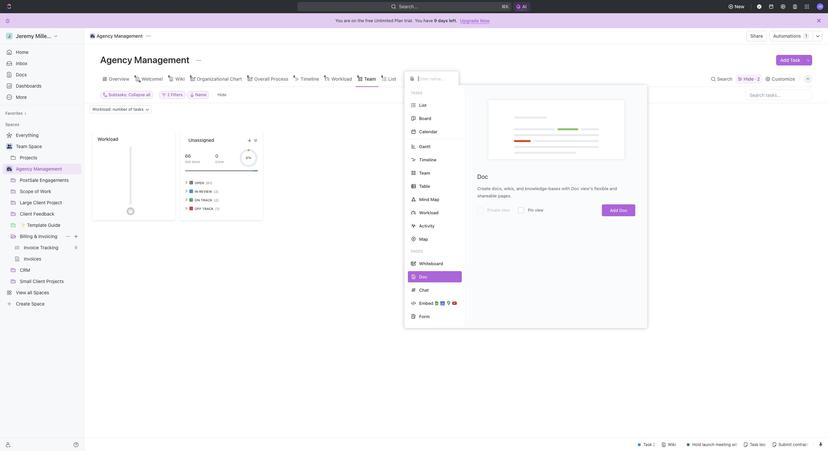 Task type: vqa. For each thing, say whether or not it's contained in the screenshot.


Task type: locate. For each thing, give the bounding box(es) containing it.
2 vertical spatial management
[[33, 166, 62, 172]]

add
[[781, 57, 790, 63], [610, 208, 619, 213]]

0 horizontal spatial map
[[419, 236, 428, 242]]

1 horizontal spatial workload
[[332, 76, 352, 82]]

1 vertical spatial add
[[610, 208, 619, 213]]

upgrade
[[460, 18, 479, 23]]

form
[[419, 314, 430, 319]]

off
[[195, 207, 201, 211]]

on up off
[[195, 198, 200, 202]]

you left 'have'
[[415, 18, 423, 23]]

favorites button
[[3, 109, 29, 117]]

0 horizontal spatial doc
[[478, 173, 488, 180]]

0 vertical spatial hide
[[744, 76, 754, 82]]

1 horizontal spatial and
[[610, 186, 617, 191]]

on right are at the top left of page
[[352, 18, 357, 23]]

track down "on track (2)"
[[202, 207, 214, 211]]

0 vertical spatial agency management link
[[88, 32, 144, 40]]

2 you from the left
[[415, 18, 423, 23]]

overall process link
[[253, 74, 289, 84]]

0 vertical spatial on
[[352, 18, 357, 23]]

view for private view
[[502, 208, 510, 213]]

hide
[[744, 76, 754, 82], [218, 92, 227, 97]]

1 vertical spatial team
[[16, 144, 27, 149]]

spaces
[[5, 122, 19, 127]]

agency management
[[97, 33, 143, 39], [100, 54, 192, 65], [16, 166, 62, 172]]

0 vertical spatial workload
[[332, 76, 352, 82]]

0 vertical spatial track
[[201, 198, 212, 202]]

management
[[114, 33, 143, 39], [134, 54, 190, 65], [33, 166, 62, 172]]

organizational chart
[[197, 76, 242, 82]]

1 vertical spatial agency management
[[100, 54, 192, 65]]

knowledge-
[[525, 186, 549, 191]]

wikis,
[[504, 186, 516, 191]]

search...
[[399, 4, 418, 9]]

share button
[[747, 31, 768, 41]]

1 horizontal spatial view
[[535, 208, 544, 213]]

on inside the you are on the free unlimited plan trial. you have 9 days left. upgrade now
[[352, 18, 357, 23]]

1 horizontal spatial timeline
[[419, 157, 437, 162]]

view right private
[[502, 208, 510, 213]]

2 vertical spatial workload
[[419, 210, 439, 215]]

days
[[438, 18, 448, 23]]

1 vertical spatial agency management link
[[16, 164, 80, 174]]

1 vertical spatial timeline
[[419, 157, 437, 162]]

flexible
[[595, 186, 609, 191]]

9
[[434, 18, 437, 23]]

1 vertical spatial list
[[419, 102, 427, 108]]

done
[[216, 160, 224, 164]]

0 vertical spatial agency management
[[97, 33, 143, 39]]

team left list link
[[364, 76, 376, 82]]

1 horizontal spatial business time image
[[91, 34, 95, 38]]

0 horizontal spatial list
[[389, 76, 396, 82]]

0 horizontal spatial workload
[[98, 136, 118, 142]]

create
[[478, 186, 491, 191]]

0 horizontal spatial view
[[502, 208, 510, 213]]

1 vertical spatial hide
[[218, 92, 227, 97]]

0 vertical spatial business time image
[[91, 34, 95, 38]]

1 horizontal spatial hide
[[744, 76, 754, 82]]

0 vertical spatial list
[[389, 76, 396, 82]]

timeline down gantt
[[419, 157, 437, 162]]

1 horizontal spatial you
[[415, 18, 423, 23]]

1 horizontal spatial on
[[352, 18, 357, 23]]

1 horizontal spatial add
[[781, 57, 790, 63]]

2 vertical spatial doc
[[620, 208, 628, 213]]

chart
[[230, 76, 242, 82]]

map
[[431, 197, 440, 202], [419, 236, 428, 242]]

agency inside tree
[[16, 166, 32, 172]]

1 vertical spatial agency
[[100, 54, 132, 65]]

have
[[424, 18, 433, 23]]

(2) right review
[[214, 189, 219, 193]]

0 vertical spatial (2)
[[214, 189, 219, 193]]

doc
[[478, 173, 488, 180], [572, 186, 580, 191], [620, 208, 628, 213]]

team
[[364, 76, 376, 82], [16, 144, 27, 149], [419, 170, 430, 175]]

1 vertical spatial (2)
[[214, 198, 219, 202]]

private
[[488, 208, 501, 213]]

66 not done
[[185, 153, 200, 164]]

Search tasks... text field
[[746, 90, 812, 100]]

dashboards link
[[3, 81, 81, 91]]

map right mind
[[431, 197, 440, 202]]

agency management inside sidebar navigation
[[16, 166, 62, 172]]

0 horizontal spatial you
[[336, 18, 343, 23]]

(2) up (1)
[[214, 198, 219, 202]]

hide inside button
[[218, 92, 227, 97]]

calendar
[[419, 129, 438, 134]]

team up table
[[419, 170, 430, 175]]

organizational
[[197, 76, 229, 82]]

billing
[[20, 234, 33, 239]]

⌘k
[[502, 4, 509, 9]]

on track (2)
[[195, 198, 219, 202]]

board
[[419, 116, 432, 121]]

pages.
[[498, 193, 512, 198]]

0 vertical spatial add
[[781, 57, 790, 63]]

hide left 2
[[744, 76, 754, 82]]

track down in review (2)
[[201, 198, 212, 202]]

tasks
[[411, 91, 423, 95]]

1 vertical spatial business time image
[[7, 167, 12, 171]]

team link
[[363, 74, 376, 84]]

inbox
[[16, 61, 27, 66]]

search
[[718, 76, 733, 82]]

1 vertical spatial track
[[202, 207, 214, 211]]

2 vertical spatial agency
[[16, 166, 32, 172]]

tree containing team space
[[3, 130, 81, 309]]

0 vertical spatial management
[[114, 33, 143, 39]]

create docs, wikis, and knowledge-bases with doc view's flexible and shareable pages.
[[478, 186, 617, 198]]

2 vertical spatial team
[[419, 170, 430, 175]]

1 vertical spatial doc
[[572, 186, 580, 191]]

and right wikis,
[[517, 186, 524, 191]]

0
[[216, 153, 218, 159]]

pages
[[411, 249, 423, 253]]

1 (2) from the top
[[214, 189, 219, 193]]

1 view from the left
[[502, 208, 510, 213]]

hide down organizational chart link
[[218, 92, 227, 97]]

1 horizontal spatial doc
[[572, 186, 580, 191]]

track
[[201, 198, 212, 202], [202, 207, 214, 211]]

timeline
[[301, 76, 319, 82], [419, 157, 437, 162]]

2 vertical spatial agency management
[[16, 166, 62, 172]]

you left are at the top left of page
[[336, 18, 343, 23]]

organizational chart link
[[196, 74, 242, 84]]

add inside button
[[781, 57, 790, 63]]

with
[[562, 186, 570, 191]]

business time image inside sidebar navigation
[[7, 167, 12, 171]]

hide button
[[215, 91, 229, 99]]

2 (2) from the top
[[214, 198, 219, 202]]

0 vertical spatial team
[[364, 76, 376, 82]]

view button
[[405, 74, 426, 84]]

embed
[[419, 301, 434, 306]]

add doc
[[610, 208, 628, 213]]

team right user group icon
[[16, 144, 27, 149]]

track for on track
[[201, 198, 212, 202]]

whiteboard
[[419, 261, 443, 266]]

and right flexible
[[610, 186, 617, 191]]

on
[[352, 18, 357, 23], [195, 198, 200, 202]]

chat
[[419, 287, 429, 293]]

0 horizontal spatial team
[[16, 144, 27, 149]]

agency management link
[[88, 32, 144, 40], [16, 164, 80, 174]]

0 vertical spatial map
[[431, 197, 440, 202]]

2 view from the left
[[535, 208, 544, 213]]

view right "pin"
[[535, 208, 544, 213]]

2 horizontal spatial doc
[[620, 208, 628, 213]]

tree
[[3, 130, 81, 309]]

2 horizontal spatial team
[[419, 170, 430, 175]]

(1)
[[215, 207, 220, 211]]

(2)
[[214, 189, 219, 193], [214, 198, 219, 202]]

0 done
[[216, 153, 224, 164]]

list
[[389, 76, 396, 82], [419, 102, 427, 108]]

list up the board
[[419, 102, 427, 108]]

agency
[[97, 33, 113, 39], [100, 54, 132, 65], [16, 166, 32, 172]]

business time image
[[91, 34, 95, 38], [7, 167, 12, 171]]

task
[[791, 57, 801, 63]]

list right team link
[[389, 76, 396, 82]]

0 horizontal spatial hide
[[218, 92, 227, 97]]

off track (1)
[[195, 207, 220, 211]]

you
[[336, 18, 343, 23], [415, 18, 423, 23]]

0 horizontal spatial timeline
[[301, 76, 319, 82]]

0 horizontal spatial business time image
[[7, 167, 12, 171]]

timeline right process
[[301, 76, 319, 82]]

docs,
[[492, 186, 503, 191]]

0 horizontal spatial and
[[517, 186, 524, 191]]

1 vertical spatial on
[[195, 198, 200, 202]]

map down activity
[[419, 236, 428, 242]]

gantt
[[419, 144, 431, 149]]

0 horizontal spatial add
[[610, 208, 619, 213]]

1 horizontal spatial agency management link
[[88, 32, 144, 40]]



Task type: describe. For each thing, give the bounding box(es) containing it.
view's
[[581, 186, 593, 191]]

timeline link
[[299, 74, 319, 84]]

0 vertical spatial timeline
[[301, 76, 319, 82]]

0 vertical spatial doc
[[478, 173, 488, 180]]

docs link
[[3, 69, 81, 80]]

share
[[751, 33, 764, 39]]

hide 2
[[744, 76, 760, 82]]

open (61)
[[195, 181, 212, 185]]

2
[[758, 76, 760, 82]]

shareable
[[478, 193, 497, 198]]

mind map
[[419, 197, 440, 202]]

customize
[[772, 76, 796, 82]]

private view
[[488, 208, 510, 213]]

+
[[248, 136, 252, 144]]

docs
[[16, 72, 27, 77]]

1 vertical spatial management
[[134, 54, 190, 65]]

upgrade now link
[[460, 18, 490, 23]]

billing & invoicing link
[[20, 231, 63, 242]]

add for add doc
[[610, 208, 619, 213]]

1 vertical spatial map
[[419, 236, 428, 242]]

space
[[29, 144, 42, 149]]

wiki link
[[174, 74, 185, 84]]

team inside sidebar navigation
[[16, 144, 27, 149]]

doc inside create docs, wikis, and knowledge-bases with doc view's flexible and shareable pages.
[[572, 186, 580, 191]]

&
[[34, 234, 37, 239]]

process
[[271, 76, 289, 82]]

done
[[192, 160, 200, 164]]

new
[[735, 4, 745, 9]]

0 vertical spatial agency
[[97, 33, 113, 39]]

view
[[413, 76, 424, 82]]

pin
[[528, 208, 534, 213]]

inbox link
[[3, 58, 81, 69]]

unassigned
[[189, 137, 214, 143]]

overall process
[[254, 76, 289, 82]]

dashboards
[[16, 83, 42, 89]]

1 horizontal spatial team
[[364, 76, 376, 82]]

add for add task
[[781, 57, 790, 63]]

overall
[[254, 76, 270, 82]]

overview
[[109, 76, 129, 82]]

list link
[[387, 74, 396, 84]]

home
[[16, 49, 29, 55]]

(61)
[[206, 181, 212, 185]]

home link
[[3, 47, 81, 58]]

customize button
[[764, 74, 798, 84]]

left.
[[449, 18, 458, 23]]

bases
[[549, 186, 561, 191]]

free
[[366, 18, 373, 23]]

pin view
[[528, 208, 544, 213]]

1 horizontal spatial list
[[419, 102, 427, 108]]

welcome!
[[142, 76, 163, 82]]

mind
[[419, 197, 430, 202]]

workload link
[[330, 74, 352, 84]]

1 and from the left
[[517, 186, 524, 191]]

hide for hide 2
[[744, 76, 754, 82]]

user group image
[[7, 145, 12, 149]]

view for pin view
[[535, 208, 544, 213]]

wiki
[[175, 76, 185, 82]]

track for off track
[[202, 207, 214, 211]]

trial.
[[405, 18, 413, 23]]

you are on the free unlimited plan trial. you have 9 days left. upgrade now
[[336, 18, 490, 23]]

management inside tree
[[33, 166, 62, 172]]

not
[[185, 160, 191, 164]]

1 you from the left
[[336, 18, 343, 23]]

unlimited
[[375, 18, 394, 23]]

welcome! link
[[140, 74, 163, 84]]

open
[[195, 181, 204, 185]]

review
[[199, 189, 212, 193]]

1 horizontal spatial map
[[431, 197, 440, 202]]

automations
[[774, 33, 802, 39]]

tree inside sidebar navigation
[[3, 130, 81, 309]]

2 and from the left
[[610, 186, 617, 191]]

add task
[[781, 57, 801, 63]]

plan
[[395, 18, 403, 23]]

(2) for on track (2)
[[214, 198, 219, 202]]

new button
[[726, 1, 749, 12]]

search button
[[709, 74, 735, 84]]

table
[[419, 183, 430, 189]]

team space
[[16, 144, 42, 149]]

Enter name... field
[[418, 76, 454, 82]]

now
[[480, 18, 490, 23]]

sidebar navigation
[[0, 28, 84, 451]]

hide for hide
[[218, 92, 227, 97]]

(2) for in review (2)
[[214, 189, 219, 193]]

1 vertical spatial workload
[[98, 136, 118, 142]]

1
[[806, 33, 808, 38]]

0 horizontal spatial on
[[195, 198, 200, 202]]

2 horizontal spatial workload
[[419, 210, 439, 215]]

0 horizontal spatial agency management link
[[16, 164, 80, 174]]

activity
[[419, 223, 435, 228]]

favorites
[[5, 111, 23, 116]]

66
[[185, 153, 191, 159]]

add task button
[[777, 55, 805, 65]]

billing & invoicing
[[20, 234, 57, 239]]



